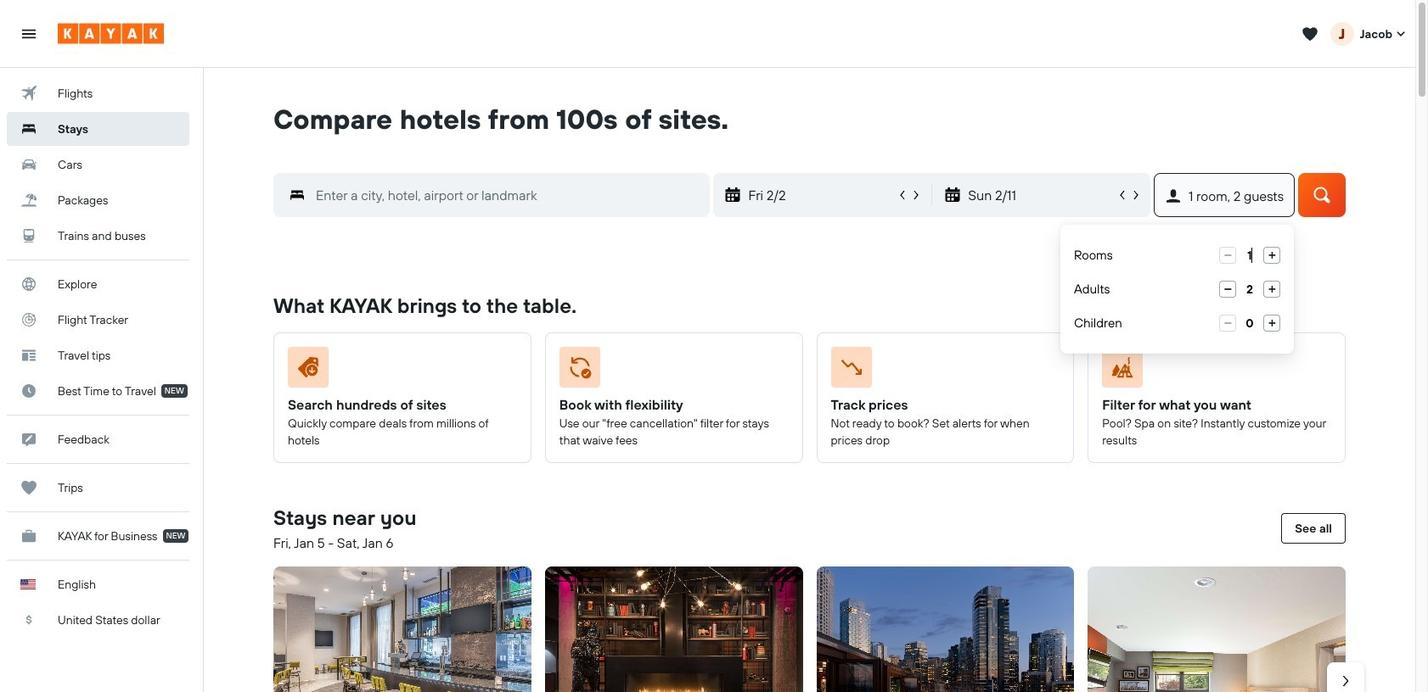 Task type: locate. For each thing, give the bounding box(es) containing it.
3 figure from the left
[[831, 347, 1053, 395]]

Enter a city, hotel, airport or landmark text field
[[306, 183, 709, 207]]

united states (english) image
[[20, 580, 36, 590]]

Children field
[[1236, 315, 1264, 332]]

moxy seattle downtown element
[[545, 567, 803, 693]]

4 figure from the left
[[1102, 347, 1325, 395]]

figure
[[288, 347, 510, 395], [559, 347, 782, 395], [831, 347, 1053, 395], [1102, 347, 1325, 395]]

Adults field
[[1236, 281, 1264, 298]]

navigation menu image
[[20, 25, 37, 42]]

Rooms field
[[1236, 247, 1264, 264]]

None search field
[[248, 136, 1371, 251]]

stays near you carousel region
[[267, 560, 1365, 693]]

2 figure from the left
[[559, 347, 782, 395]]

hampton inn & suites seattle-downtown element
[[1088, 567, 1346, 693]]



Task type: vqa. For each thing, say whether or not it's contained in the screenshot.
United States (English) "icon"
yes



Task type: describe. For each thing, give the bounding box(es) containing it.
springhill suites seattle downtown element
[[273, 567, 531, 693]]

1 figure from the left
[[288, 347, 510, 395]]

forward image
[[1338, 673, 1354, 690]]

astra hotel, seattle, a tribute portfolio hotel element
[[817, 567, 1074, 693]]



